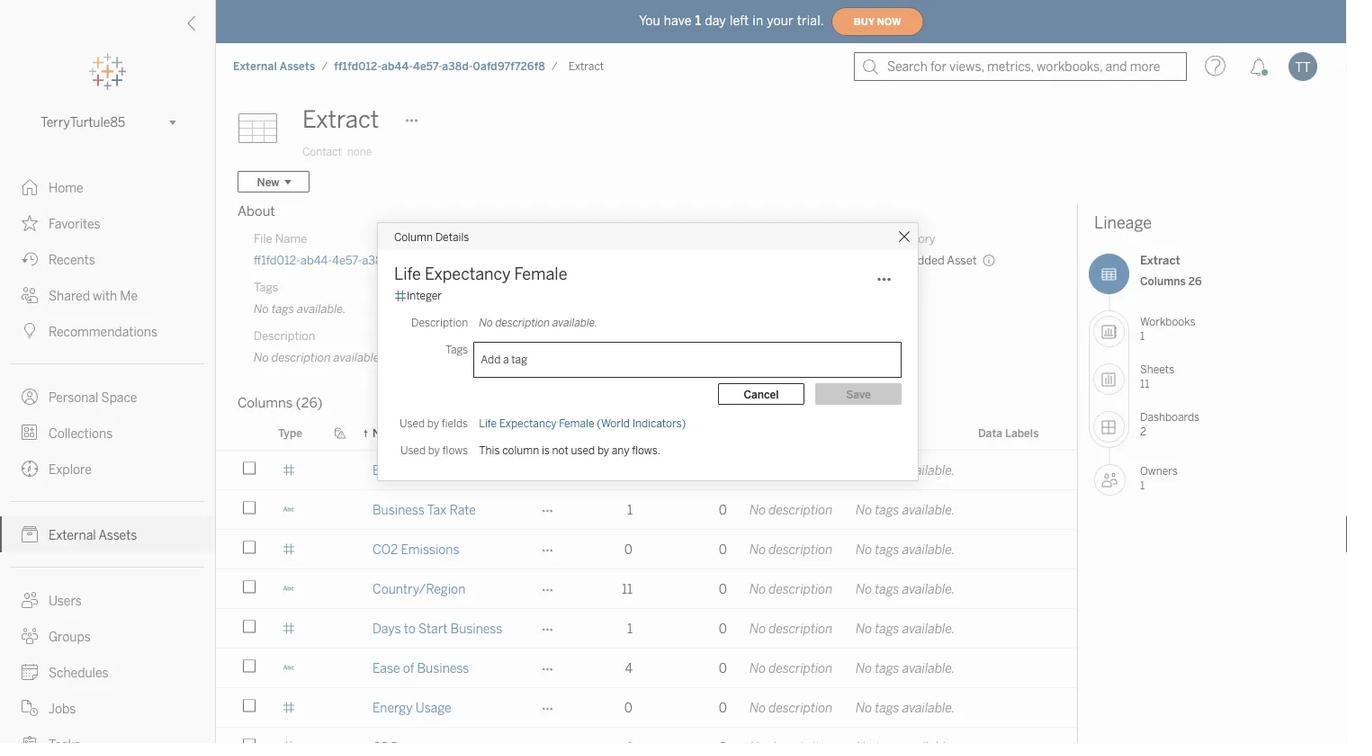 Task type: describe. For each thing, give the bounding box(es) containing it.
users
[[49, 594, 82, 608]]

tax
[[427, 503, 447, 518]]

shared with me link
[[0, 277, 215, 313]]

tags for tags no tags available.
[[254, 280, 278, 294]]

you have 1 day left in your trial.
[[639, 13, 824, 28]]

extract columns 26
[[1140, 253, 1202, 288]]

1 vertical spatial external assets link
[[0, 517, 215, 553]]

type
[[278, 427, 302, 440]]

explore
[[49, 462, 92, 477]]

2 horizontal spatial ff1fd012-
[[493, 253, 540, 267]]

in
[[753, 13, 764, 28]]

used by flows
[[401, 444, 468, 457]]

table image
[[238, 102, 292, 156]]

any
[[612, 444, 630, 457]]

list box inside column details dialog
[[474, 342, 902, 378]]

contact none
[[302, 145, 372, 158]]

columns (26)
[[238, 395, 323, 411]]

collections link
[[0, 415, 215, 451]]

start
[[419, 622, 448, 636]]

fields
[[442, 417, 468, 430]]

co2
[[373, 542, 398, 557]]

1 horizontal spatial ff1fd012-
[[334, 60, 382, 73]]

no inside description no description available.
[[254, 350, 269, 365]]

personal space link
[[0, 379, 215, 415]]

no description for days to start business
[[750, 622, 833, 636]]

ease of business link
[[373, 649, 469, 688]]

0 vertical spatial ff1fd012-ab44-4e57-a38d-0afd97f726f8 link
[[333, 59, 546, 74]]

asset
[[947, 253, 977, 267]]

recents
[[49, 252, 95, 267]]

0 for energy usage
[[719, 701, 727, 716]]

space
[[101, 390, 137, 405]]

external for external assets
[[49, 528, 96, 543]]

no description for energy usage
[[750, 701, 833, 716]]

columns image
[[1089, 254, 1130, 294]]

no tags available. for emissions
[[856, 542, 955, 557]]

cancel
[[744, 388, 779, 401]]

0 for co2 emissions
[[719, 542, 727, 557]]

ff1fd012-ab44-4e57-a38d-0afd97f726f8
[[493, 253, 706, 267]]

expectancy for life expectancy female (world indicators)
[[499, 417, 557, 430]]

workbooks
[[1140, 315, 1196, 328]]

life for life expectancy female (world indicators)
[[479, 417, 497, 430]]

a38d- inside the file name ff1fd012-ab44-4e57-a38d-0afd97f726f8
[[362, 253, 393, 267]]

data labels
[[978, 427, 1039, 440]]

groups link
[[0, 618, 215, 654]]

of
[[403, 661, 414, 676]]

name inside the file name ff1fd012-ab44-4e57-a38d-0afd97f726f8
[[275, 231, 307, 246]]

flows
[[443, 444, 468, 457]]

no tags available. for rate
[[856, 463, 955, 478]]

workbooks image
[[1094, 316, 1125, 347]]

0 vertical spatial rate
[[404, 463, 431, 478]]

1 left day
[[695, 13, 701, 28]]

sources
[[688, 427, 728, 440]]

workbooks 1
[[1140, 315, 1196, 342]]

business tax rate
[[373, 503, 476, 518]]

main navigation. press the up and down arrow keys to access links. element
[[0, 169, 215, 743]]

2 horizontal spatial ab44-
[[540, 253, 572, 267]]

days
[[373, 622, 401, 636]]

available. for country/region
[[903, 582, 955, 597]]

energy
[[373, 701, 413, 716]]

row containing days to start business
[[216, 609, 1250, 651]]

2 horizontal spatial 4e57-
[[572, 253, 601, 267]]

this
[[479, 444, 500, 457]]

business tax rate link
[[373, 491, 476, 529]]

1 up 4
[[627, 622, 633, 636]]

favorites link
[[0, 205, 215, 241]]

no inside column details dialog
[[479, 316, 493, 329]]

not
[[552, 444, 569, 457]]

labels
[[1005, 427, 1039, 440]]

sheets image
[[1094, 364, 1125, 395]]

female for life expectancy female
[[514, 265, 568, 284]]

8 row from the top
[[216, 728, 1250, 743]]

tags for tax
[[875, 503, 900, 518]]

row containing business tax rate
[[216, 491, 1250, 532]]

description for description
[[411, 316, 468, 329]]

1 vertical spatial business
[[451, 622, 503, 636]]

buy now
[[854, 16, 902, 27]]

have
[[664, 13, 692, 28]]

dashboards image
[[1094, 411, 1125, 443]]

schedules
[[49, 666, 109, 680]]

none
[[347, 145, 372, 158]]

used for used by flows
[[401, 444, 426, 457]]

sheets for sheets
[[598, 427, 634, 440]]

0 horizontal spatial columns
[[238, 395, 293, 411]]

collections
[[49, 426, 113, 441]]

no tags available. for usage
[[856, 701, 955, 716]]

groups
[[49, 630, 91, 644]]

lineage
[[1095, 213, 1152, 233]]

energy usage
[[373, 701, 451, 716]]

no description for ease of business
[[750, 661, 833, 676]]

description inside description no description available.
[[272, 350, 331, 365]]

description for co2 emissions
[[769, 542, 833, 557]]

details
[[435, 230, 469, 243]]

by for fields
[[427, 417, 439, 430]]

1 horizontal spatial extract
[[569, 60, 604, 73]]

2 / from the left
[[552, 60, 558, 73]]

dashboards 2
[[1140, 411, 1200, 438]]

life expectancy female (world indicators)
[[479, 417, 686, 430]]

home link
[[0, 169, 215, 205]]

string image for ease of business
[[283, 662, 295, 675]]

country/region link
[[373, 570, 466, 608]]

favorites
[[49, 216, 101, 231]]

co2 emissions
[[373, 542, 460, 557]]

4
[[625, 661, 633, 676]]

usage
[[416, 701, 451, 716]]

buy
[[854, 16, 875, 27]]

birth
[[373, 463, 401, 478]]

no description for country/region
[[750, 582, 833, 597]]

26
[[1189, 275, 1202, 288]]

used
[[571, 444, 595, 457]]

dashboards
[[1140, 411, 1200, 424]]

schedules link
[[0, 654, 215, 690]]

used for used by fields
[[400, 417, 425, 430]]

embedded asset
[[887, 253, 977, 267]]

1 / from the left
[[322, 60, 328, 73]]

grid containing birth rate
[[216, 417, 1250, 743]]

1 down any
[[627, 503, 633, 518]]

days to start business link
[[373, 609, 503, 648]]

2 real image from the top
[[283, 741, 295, 743]]

expectancy for life expectancy female
[[425, 265, 511, 284]]

home
[[49, 180, 83, 195]]

days to start business
[[373, 622, 503, 636]]

users link
[[0, 582, 215, 618]]

0 vertical spatial business
[[373, 503, 425, 518]]

tags for to
[[875, 622, 900, 636]]

integer image for co2 emissions
[[283, 543, 295, 556]]

2 horizontal spatial a38d-
[[601, 253, 633, 267]]

life expectancy female (world indicators) link
[[479, 417, 686, 430]]

file
[[254, 231, 272, 246]]

external assets
[[49, 528, 137, 543]]

1 horizontal spatial 0afd97f726f8
[[473, 60, 545, 73]]

available. for birth rate
[[903, 463, 955, 478]]

tags for usage
[[875, 701, 900, 716]]

available. for days to start business
[[903, 622, 955, 636]]

ease
[[373, 661, 400, 676]]

no tags available. for tax
[[856, 503, 955, 518]]

file name ff1fd012-ab44-4e57-a38d-0afd97f726f8
[[254, 231, 466, 267]]

1 inside the workbooks 1
[[1140, 329, 1145, 342]]

left
[[730, 13, 749, 28]]

1 vertical spatial ff1fd012-ab44-4e57-a38d-0afd97f726f8 link
[[254, 252, 466, 268]]

1 horizontal spatial rate
[[450, 503, 476, 518]]

jobs
[[49, 702, 76, 716]]

0 for country/region
[[719, 582, 727, 597]]

number base icon image
[[394, 290, 407, 302]]

female for life expectancy female (world indicators)
[[559, 417, 595, 430]]

row containing birth rate
[[216, 451, 1250, 492]]

tags for emissions
[[875, 542, 900, 557]]

1 horizontal spatial ab44-
[[382, 60, 413, 73]]



Task type: locate. For each thing, give the bounding box(es) containing it.
female up used
[[559, 417, 595, 430]]

2 horizontal spatial 0afd97f726f8
[[633, 253, 706, 267]]

1 horizontal spatial name
[[373, 427, 403, 440]]

assets for external assets
[[98, 528, 137, 543]]

external for external assets / ff1fd012-ab44-4e57-a38d-0afd97f726f8 /
[[233, 60, 277, 73]]

4 row from the top
[[216, 570, 1250, 611]]

no description available.
[[479, 316, 598, 329]]

tags for of
[[875, 661, 900, 676]]

7 row from the top
[[216, 689, 1250, 730]]

used
[[400, 417, 425, 430], [401, 444, 426, 457]]

1 horizontal spatial /
[[552, 60, 558, 73]]

external up table image
[[233, 60, 277, 73]]

data for data labels
[[978, 427, 1003, 440]]

column
[[394, 230, 433, 243]]

row containing energy usage
[[216, 689, 1250, 730]]

external assets link up table image
[[232, 59, 316, 74]]

columns inside extract columns 26
[[1140, 275, 1186, 288]]

external down explore
[[49, 528, 96, 543]]

6 no description from the top
[[750, 701, 833, 716]]

1 horizontal spatial a38d-
[[442, 60, 473, 73]]

assets up the "users" link
[[98, 528, 137, 543]]

data for data sources
[[661, 427, 685, 440]]

0 horizontal spatial ab44-
[[301, 253, 332, 267]]

1 vertical spatial name
[[373, 427, 403, 440]]

0 horizontal spatial assets
[[98, 528, 137, 543]]

by left fields
[[427, 417, 439, 430]]

description
[[411, 316, 468, 329], [254, 329, 315, 343]]

1 horizontal spatial 11
[[1140, 377, 1150, 390]]

1 horizontal spatial data
[[978, 427, 1003, 440]]

tags up fields
[[446, 343, 468, 356]]

0 vertical spatial real image
[[283, 464, 295, 477]]

name
[[275, 231, 307, 246], [373, 427, 403, 440]]

1 real image from the top
[[283, 464, 295, 477]]

0 vertical spatial sheets
[[1140, 363, 1175, 376]]

0afd97f726f8 inside the file name ff1fd012-ab44-4e57-a38d-0afd97f726f8
[[393, 253, 466, 267]]

assets up table image
[[280, 60, 315, 73]]

1 horizontal spatial life
[[479, 417, 497, 430]]

0 horizontal spatial a38d-
[[362, 253, 393, 267]]

string image for business tax rate
[[283, 504, 295, 516]]

3 no tags available. from the top
[[856, 542, 955, 557]]

0 for business tax rate
[[719, 503, 727, 518]]

description for days to start business
[[769, 622, 833, 636]]

external inside main navigation. press the up and down arrow keys to access links. element
[[49, 528, 96, 543]]

ff1fd012-ab44-4e57-a38d-0afd97f726f8 link
[[333, 59, 546, 74], [254, 252, 466, 268]]

by left flows
[[428, 444, 440, 457]]

0 horizontal spatial life
[[394, 265, 421, 284]]

1 vertical spatial string image
[[283, 662, 295, 675]]

a38d-
[[442, 60, 473, 73], [362, 253, 393, 267], [601, 253, 633, 267]]

0 vertical spatial external
[[233, 60, 277, 73]]

description for business tax rate
[[769, 503, 833, 518]]

string image down type
[[283, 504, 295, 516]]

data left 'labels'
[[978, 427, 1003, 440]]

ff1fd012- up no description available. on the top of the page
[[493, 253, 540, 267]]

assets for external assets / ff1fd012-ab44-4e57-a38d-0afd97f726f8 /
[[280, 60, 315, 73]]

0 vertical spatial name
[[275, 231, 307, 246]]

1 horizontal spatial assets
[[280, 60, 315, 73]]

description for ease of business
[[769, 661, 833, 676]]

jobs link
[[0, 690, 215, 726]]

ff1fd012- inside the file name ff1fd012-ab44-4e57-a38d-0afd97f726f8
[[254, 253, 301, 267]]

tags down the file
[[254, 280, 278, 294]]

this table or file is embedded in the published asset on the server, and you can't create a new workbook from it. files embedded in workbooks aren't shared with other tableau site users. image
[[983, 254, 996, 267]]

personal space
[[49, 390, 137, 405]]

0 vertical spatial female
[[514, 265, 568, 284]]

country/region
[[373, 582, 466, 597]]

description down integer
[[411, 316, 468, 329]]

female up no description available. on the top of the page
[[514, 265, 568, 284]]

0 horizontal spatial extract
[[302, 106, 379, 134]]

integer image
[[283, 543, 295, 556], [283, 622, 295, 635], [283, 702, 295, 714]]

emissions
[[401, 542, 460, 557]]

ff1fd012- up "none"
[[334, 60, 382, 73]]

available. for co2 emissions
[[903, 542, 955, 557]]

1 row from the top
[[216, 451, 1250, 492]]

available. inside tags no tags available.
[[297, 302, 346, 316]]

external assets link up the "users" link
[[0, 517, 215, 553]]

1 vertical spatial extract
[[302, 106, 379, 134]]

string image down string image
[[283, 662, 295, 675]]

1 vertical spatial used
[[401, 444, 426, 457]]

1 vertical spatial external
[[49, 528, 96, 543]]

3 row from the top
[[216, 530, 1250, 572]]

description inside description no description available.
[[254, 329, 315, 343]]

0 vertical spatial assets
[[280, 60, 315, 73]]

explore link
[[0, 451, 215, 487]]

1 horizontal spatial external
[[233, 60, 277, 73]]

0 horizontal spatial 0afd97f726f8
[[393, 253, 466, 267]]

3 integer image from the top
[[283, 702, 295, 714]]

recents link
[[0, 241, 215, 277]]

1 down workbooks
[[1140, 329, 1145, 342]]

description inside column details dialog
[[411, 316, 468, 329]]

description no description available.
[[254, 329, 383, 365]]

columns left the "26"
[[1140, 275, 1186, 288]]

2 no tags available. from the top
[[856, 503, 955, 518]]

0 vertical spatial string image
[[283, 504, 295, 516]]

0 vertical spatial extract
[[569, 60, 604, 73]]

external
[[233, 60, 277, 73], [49, 528, 96, 543]]

now
[[877, 16, 902, 27]]

1 used from the top
[[400, 417, 425, 430]]

1 vertical spatial female
[[559, 417, 595, 430]]

tags
[[254, 280, 278, 294], [446, 343, 468, 356]]

2 string image from the top
[[283, 662, 295, 675]]

2 horizontal spatial extract
[[1140, 253, 1181, 268]]

integer image for days to start business
[[283, 622, 295, 635]]

with
[[93, 288, 117, 303]]

row group
[[216, 451, 1250, 743]]

name right the file
[[275, 231, 307, 246]]

about
[[238, 203, 275, 220]]

used by fields
[[400, 417, 468, 430]]

this column is not used by any flows.
[[479, 444, 661, 457]]

description for country/region
[[769, 582, 833, 597]]

recommendations link
[[0, 313, 215, 349]]

4 no tags available. from the top
[[856, 582, 955, 597]]

11 right sheets image
[[1140, 377, 1150, 390]]

business right 'start'
[[451, 622, 503, 636]]

3 no description from the top
[[750, 582, 833, 597]]

available. inside column details dialog
[[553, 316, 598, 329]]

1 integer image from the top
[[283, 543, 295, 556]]

external assets link
[[232, 59, 316, 74], [0, 517, 215, 553]]

trial.
[[797, 13, 824, 28]]

0 vertical spatial 11
[[1140, 377, 1150, 390]]

11 up 4
[[622, 582, 633, 597]]

actions
[[526, 427, 565, 440]]

embedded
[[887, 253, 945, 267]]

integer image for energy usage
[[283, 702, 295, 714]]

personal
[[49, 390, 98, 405]]

(world
[[597, 417, 630, 430]]

0 vertical spatial integer image
[[283, 543, 295, 556]]

description down tags no tags available.
[[254, 329, 315, 343]]

column details dialog
[[378, 223, 918, 481]]

1 horizontal spatial external assets link
[[232, 59, 316, 74]]

life for life expectancy female
[[394, 265, 421, 284]]

business right of
[[417, 661, 469, 676]]

1 vertical spatial rate
[[450, 503, 476, 518]]

0 for ease of business
[[719, 661, 727, 676]]

column
[[502, 444, 539, 457]]

list box
[[474, 342, 902, 378]]

life
[[394, 265, 421, 284], [479, 417, 497, 430]]

1 horizontal spatial tags
[[446, 343, 468, 356]]

birth rate
[[373, 463, 431, 478]]

6 no tags available. from the top
[[856, 661, 955, 676]]

tags inside column details dialog
[[446, 343, 468, 356]]

columns up type
[[238, 395, 293, 411]]

4e57-
[[413, 60, 442, 73], [332, 253, 362, 267], [572, 253, 601, 267]]

0 vertical spatial external assets link
[[232, 59, 316, 74]]

1 horizontal spatial columns
[[1140, 275, 1186, 288]]

ab44- inside the file name ff1fd012-ab44-4e57-a38d-0afd97f726f8
[[301, 253, 332, 267]]

tags for tags
[[446, 343, 468, 356]]

description
[[495, 316, 550, 329], [272, 350, 331, 365], [769, 503, 833, 518], [769, 542, 833, 557], [769, 582, 833, 597], [769, 622, 833, 636], [769, 661, 833, 676], [769, 701, 833, 716]]

string image
[[283, 504, 295, 516], [283, 662, 295, 675]]

no description
[[750, 503, 833, 518], [750, 542, 833, 557], [750, 582, 833, 597], [750, 622, 833, 636], [750, 661, 833, 676], [750, 701, 833, 716]]

0 vertical spatial columns
[[1140, 275, 1186, 288]]

assets inside main navigation. press the up and down arrow keys to access links. element
[[98, 528, 137, 543]]

navigation panel element
[[0, 54, 215, 743]]

extract element
[[563, 60, 610, 73]]

0 horizontal spatial rate
[[404, 463, 431, 478]]

4 no description from the top
[[750, 622, 833, 636]]

expectancy
[[425, 265, 511, 284], [499, 417, 557, 430]]

5 no description from the top
[[750, 661, 833, 676]]

expectancy up the "column"
[[499, 417, 557, 430]]

string image
[[283, 583, 295, 595]]

0 horizontal spatial external
[[49, 528, 96, 543]]

used up used by flows
[[400, 417, 425, 430]]

1 no tags available. from the top
[[856, 463, 955, 478]]

me
[[120, 288, 138, 303]]

0 vertical spatial life
[[394, 265, 421, 284]]

1 horizontal spatial description
[[411, 316, 468, 329]]

1 vertical spatial columns
[[238, 395, 293, 411]]

description inside column details dialog
[[495, 316, 550, 329]]

0 horizontal spatial description
[[254, 329, 315, 343]]

1 string image from the top
[[283, 504, 295, 516]]

2
[[1140, 425, 1147, 438]]

no tags available. for of
[[856, 661, 955, 676]]

1 no description from the top
[[750, 503, 833, 518]]

birth rate link
[[373, 451, 431, 490]]

0 vertical spatial tags
[[254, 280, 278, 294]]

extract
[[569, 60, 604, 73], [302, 106, 379, 134], [1140, 253, 1181, 268]]

no description for co2 emissions
[[750, 542, 833, 557]]

tags for rate
[[875, 463, 900, 478]]

available. for energy usage
[[903, 701, 955, 716]]

row containing ease of business
[[216, 649, 1250, 690]]

columns
[[1140, 275, 1186, 288], [238, 395, 293, 411]]

business
[[373, 503, 425, 518], [451, 622, 503, 636], [417, 661, 469, 676]]

1 vertical spatial assets
[[98, 528, 137, 543]]

available. inside description no description available.
[[334, 350, 383, 365]]

energy usage link
[[373, 689, 451, 727]]

used up birth rate
[[401, 444, 426, 457]]

life up this at the bottom left of page
[[479, 417, 497, 430]]

rate right tax
[[450, 503, 476, 518]]

/ left extract element
[[552, 60, 558, 73]]

5 no tags available. from the top
[[856, 622, 955, 636]]

ab44-
[[382, 60, 413, 73], [301, 253, 332, 267], [540, 253, 572, 267]]

cancel button
[[718, 383, 805, 405]]

new button
[[238, 171, 310, 193]]

integer
[[407, 289, 442, 302]]

0 horizontal spatial tags
[[254, 280, 278, 294]]

indicators)
[[632, 417, 686, 430]]

shared
[[49, 288, 90, 303]]

row containing co2 emissions
[[216, 530, 1250, 572]]

name up birth
[[373, 427, 403, 440]]

1 inside the owners 1
[[1140, 479, 1145, 492]]

real image
[[283, 464, 295, 477], [283, 741, 295, 743]]

1 vertical spatial sheets
[[598, 427, 634, 440]]

your
[[767, 13, 794, 28]]

no tags available. for to
[[856, 622, 955, 636]]

(26)
[[296, 395, 323, 411]]

2 data from the left
[[978, 427, 1003, 440]]

owners
[[1140, 465, 1178, 478]]

2 vertical spatial business
[[417, 661, 469, 676]]

extract inside extract columns 26
[[1140, 253, 1181, 268]]

sheets 11
[[1140, 363, 1175, 390]]

6 row from the top
[[216, 649, 1250, 690]]

1 vertical spatial 11
[[622, 582, 633, 597]]

owners 1
[[1140, 465, 1178, 492]]

by left any
[[598, 444, 609, 457]]

1 horizontal spatial 4e57-
[[413, 60, 442, 73]]

4e57- inside the file name ff1fd012-ab44-4e57-a38d-0afd97f726f8
[[332, 253, 362, 267]]

2 vertical spatial integer image
[[283, 702, 295, 714]]

0 horizontal spatial /
[[322, 60, 328, 73]]

available. for ease of business
[[903, 661, 955, 676]]

1 vertical spatial tags
[[446, 343, 468, 356]]

1 vertical spatial expectancy
[[499, 417, 557, 430]]

description for energy usage
[[769, 701, 833, 716]]

2 no description from the top
[[750, 542, 833, 557]]

rate
[[404, 463, 431, 478], [450, 503, 476, 518]]

data sources
[[661, 427, 728, 440]]

row group containing birth rate
[[216, 451, 1250, 743]]

2 used from the top
[[401, 444, 426, 457]]

owners image
[[1095, 464, 1126, 496]]

sheets up any
[[598, 427, 634, 440]]

0 horizontal spatial sheets
[[598, 427, 634, 440]]

co2 emissions link
[[373, 530, 460, 569]]

business left tax
[[373, 503, 425, 518]]

1 down owners
[[1140, 479, 1145, 492]]

tags inside tags no tags available.
[[254, 280, 278, 294]]

0 horizontal spatial 4e57-
[[332, 253, 362, 267]]

ff1fd012- down the file
[[254, 253, 301, 267]]

7 no tags available. from the top
[[856, 701, 955, 716]]

1 vertical spatial life
[[479, 417, 497, 430]]

data left sources
[[661, 427, 685, 440]]

0 horizontal spatial 11
[[622, 582, 633, 597]]

0 vertical spatial used
[[400, 417, 425, 430]]

row
[[216, 451, 1250, 492], [216, 491, 1250, 532], [216, 530, 1250, 572], [216, 570, 1250, 611], [216, 609, 1250, 651], [216, 649, 1250, 690], [216, 689, 1250, 730], [216, 728, 1250, 743]]

tags no tags available.
[[254, 280, 346, 316]]

0 horizontal spatial ff1fd012-
[[254, 253, 301, 267]]

available.
[[297, 302, 346, 316], [553, 316, 598, 329], [334, 350, 383, 365], [903, 463, 955, 478], [903, 503, 955, 518], [903, 542, 955, 557], [903, 582, 955, 597], [903, 622, 955, 636], [903, 661, 955, 676], [903, 701, 955, 716]]

0 horizontal spatial data
[[661, 427, 685, 440]]

tags inside tags no tags available.
[[272, 302, 294, 316]]

1 data from the left
[[661, 427, 685, 440]]

11 inside "sheets 11"
[[1140, 377, 1150, 390]]

column details
[[394, 230, 469, 243]]

0 vertical spatial expectancy
[[425, 265, 511, 284]]

rate down used by flows
[[404, 463, 431, 478]]

life up number base icon
[[394, 265, 421, 284]]

2 row from the top
[[216, 491, 1250, 532]]

you
[[639, 13, 660, 28]]

0 horizontal spatial name
[[275, 231, 307, 246]]

sheets down the workbooks 1
[[1140, 363, 1175, 376]]

no description for business tax rate
[[750, 503, 833, 518]]

by for flows
[[428, 444, 440, 457]]

assets
[[280, 60, 315, 73], [98, 528, 137, 543]]

0 horizontal spatial external assets link
[[0, 517, 215, 553]]

life expectancy female
[[394, 265, 568, 284]]

sheets for sheets 11
[[1140, 363, 1175, 376]]

day
[[705, 13, 726, 28]]

row containing country/region
[[216, 570, 1250, 611]]

2 integer image from the top
[[283, 622, 295, 635]]

2 vertical spatial extract
[[1140, 253, 1181, 268]]

5 row from the top
[[216, 609, 1250, 651]]

available. for business tax rate
[[903, 503, 955, 518]]

grid
[[216, 417, 1250, 743]]

description for description no description available.
[[254, 329, 315, 343]]

no inside tags no tags available.
[[254, 302, 269, 316]]

contact
[[302, 145, 342, 158]]

no
[[254, 302, 269, 316], [479, 316, 493, 329], [254, 350, 269, 365], [856, 463, 872, 478], [750, 503, 766, 518], [856, 503, 872, 518], [750, 542, 766, 557], [856, 542, 872, 557], [750, 582, 766, 597], [856, 582, 872, 597], [750, 622, 766, 636], [856, 622, 872, 636], [750, 661, 766, 676], [856, 661, 872, 676], [750, 701, 766, 716], [856, 701, 872, 716]]

1 vertical spatial integer image
[[283, 622, 295, 635]]

category
[[887, 231, 936, 246]]

/ up contact
[[322, 60, 328, 73]]

data
[[661, 427, 685, 440], [978, 427, 1003, 440]]

expectancy down details
[[425, 265, 511, 284]]

recommendations
[[49, 324, 158, 339]]

1 horizontal spatial sheets
[[1140, 363, 1175, 376]]

0 for days to start business
[[719, 622, 727, 636]]

1 vertical spatial real image
[[283, 741, 295, 743]]



Task type: vqa. For each thing, say whether or not it's contained in the screenshot.
the right Size
no



